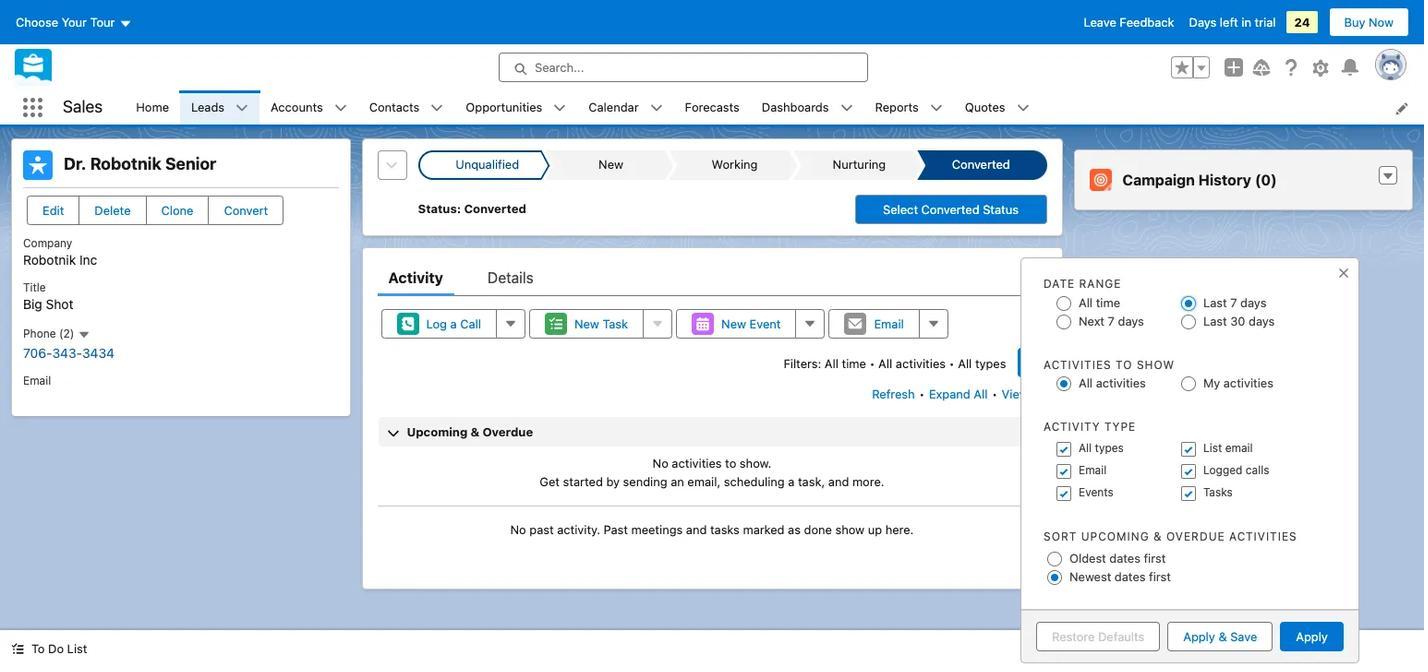 Task type: describe. For each thing, give the bounding box(es) containing it.
past
[[604, 523, 628, 538]]

convert
[[224, 203, 268, 218]]

converted right :
[[464, 202, 527, 216]]

title
[[23, 281, 46, 295]]

restore
[[1052, 630, 1095, 644]]

home link
[[125, 91, 180, 125]]

new for new
[[599, 157, 624, 172]]

no activities to show. get started by sending an email, scheduling a task, and more.
[[540, 456, 885, 489]]

done
[[804, 523, 832, 538]]

new event button
[[676, 309, 797, 339]]

big
[[23, 297, 42, 312]]

last for last 7 days
[[1204, 295, 1227, 310]]

campaign
[[1123, 172, 1195, 188]]

left
[[1220, 15, 1239, 30]]

inc
[[79, 252, 97, 268]]

calendar
[[589, 100, 639, 114]]

logged
[[1204, 464, 1243, 478]]

upcoming
[[1082, 530, 1150, 544]]

text default image inside to do list button
[[11, 643, 24, 656]]

campaign history (0)
[[1123, 172, 1277, 188]]

status inside button
[[983, 202, 1019, 217]]

get
[[540, 474, 560, 489]]

started
[[563, 474, 603, 489]]

leave
[[1084, 15, 1117, 30]]

text default image for contacts
[[431, 102, 444, 115]]

phone (2) button
[[23, 327, 90, 342]]

706-343-3434 link
[[23, 345, 115, 361]]

refresh button
[[871, 380, 916, 409]]

0 horizontal spatial and
[[686, 523, 707, 538]]

clone button
[[146, 196, 209, 225]]

all activities
[[1079, 376, 1146, 391]]

activities
[[1230, 530, 1298, 544]]

upcoming & overdue
[[407, 425, 533, 440]]

quotes list item
[[954, 91, 1041, 125]]

all down activity type
[[1079, 442, 1092, 455]]

days left in trial
[[1189, 15, 1276, 30]]

newest dates first
[[1070, 570, 1171, 585]]

days for last 30 days
[[1249, 314, 1275, 329]]

to do list
[[31, 642, 87, 657]]

activities to show
[[1044, 358, 1175, 372]]

oldest
[[1070, 551, 1106, 566]]

sales
[[63, 97, 103, 117]]

30
[[1231, 314, 1246, 329]]

now
[[1369, 15, 1394, 30]]

dashboards list item
[[751, 91, 864, 125]]

apply for apply & save
[[1184, 630, 1216, 644]]

quotes
[[965, 100, 1006, 114]]

log a call
[[426, 317, 481, 332]]

list containing home
[[125, 91, 1425, 125]]

activity for activity type
[[1044, 420, 1101, 434]]

tab list containing activity
[[377, 260, 1047, 297]]

(2)
[[59, 327, 74, 341]]

quotes link
[[954, 91, 1017, 125]]

newest
[[1070, 570, 1112, 585]]

choose your tour
[[16, 15, 115, 30]]

apply & save
[[1184, 630, 1258, 644]]

lead image
[[23, 151, 53, 180]]

all right "expand"
[[974, 387, 988, 402]]

text default image for opportunities
[[554, 102, 567, 115]]

company
[[23, 236, 72, 250]]

range
[[1079, 277, 1122, 291]]

first for newest dates first
[[1149, 570, 1171, 585]]

new for new task
[[575, 317, 599, 332]]

3434
[[82, 345, 115, 361]]

days for next 7 days
[[1118, 314, 1144, 329]]

trial
[[1255, 15, 1276, 30]]

as
[[788, 523, 801, 538]]

task,
[[798, 474, 825, 489]]

contacts list item
[[358, 91, 455, 125]]

activities for my activities
[[1224, 376, 1274, 391]]

text default image for calendar
[[650, 102, 663, 115]]

to
[[31, 642, 45, 657]]

choose your tour button
[[15, 7, 133, 37]]

search...
[[535, 60, 584, 75]]

new task
[[575, 317, 628, 332]]

log a call button
[[381, 309, 497, 339]]

no for past
[[510, 523, 526, 538]]

select
[[883, 202, 918, 217]]

search... button
[[499, 53, 868, 82]]

marked
[[743, 523, 785, 538]]

email inside button
[[874, 317, 904, 332]]

leave feedback link
[[1084, 15, 1175, 30]]

a inside 'button'
[[450, 317, 457, 332]]

tasks
[[710, 523, 740, 538]]

dashboards
[[762, 100, 829, 114]]

all types
[[1079, 442, 1124, 455]]

activities for all activities
[[1096, 376, 1146, 391]]

dr. robotnik senior
[[64, 154, 217, 174]]

tasks
[[1204, 486, 1233, 500]]

converted link
[[926, 151, 1038, 180]]

0 vertical spatial to
[[1116, 358, 1133, 372]]

text default image for leads
[[236, 102, 249, 115]]

calendar list item
[[578, 91, 674, 125]]

activity for activity
[[388, 270, 443, 286]]

first for oldest dates first
[[1144, 551, 1166, 566]]

company robotnik inc
[[23, 236, 97, 268]]

activities for no activities to show. get started by sending an email, scheduling a task, and more.
[[672, 456, 722, 471]]

accounts
[[271, 100, 323, 114]]

event
[[750, 317, 781, 332]]

leads list item
[[180, 91, 260, 125]]

show
[[1137, 358, 1175, 372]]

dates for oldest
[[1110, 551, 1141, 566]]

refresh • expand all • view all
[[872, 387, 1046, 402]]

overdue
[[483, 425, 533, 440]]

your
[[62, 15, 87, 30]]

unqualified
[[455, 157, 519, 172]]

1 horizontal spatial types
[[1095, 442, 1124, 455]]

all down date range
[[1079, 295, 1093, 310]]

choose
[[16, 15, 58, 30]]

& for upcoming
[[471, 425, 480, 440]]

email button
[[829, 309, 920, 339]]

opportunities
[[466, 100, 543, 114]]

text default image inside phone (2) popup button
[[77, 329, 90, 342]]

text default image for accounts
[[334, 102, 347, 115]]

no past activity. past meetings and tasks marked as done show up here.
[[510, 523, 914, 538]]

1 vertical spatial time
[[842, 357, 866, 371]]

converted inside button
[[922, 202, 980, 217]]

days for last 7 days
[[1241, 295, 1267, 310]]

• up "expand"
[[949, 357, 955, 371]]



Task type: vqa. For each thing, say whether or not it's contained in the screenshot.
'C' corresponding to Overview
no



Task type: locate. For each thing, give the bounding box(es) containing it.
& left save
[[1219, 630, 1227, 644]]

task
[[603, 317, 628, 332]]

1 vertical spatial list
[[67, 642, 87, 657]]

dates down the oldest dates first
[[1115, 570, 1146, 585]]

1 last from the top
[[1204, 295, 1227, 310]]

706-343-3434
[[23, 345, 115, 361]]

type
[[1105, 420, 1136, 434]]

tab list
[[377, 260, 1047, 297]]

upcoming
[[407, 425, 468, 440]]

text default image
[[236, 102, 249, 115], [431, 102, 444, 115], [650, 102, 663, 115], [930, 102, 943, 115], [1382, 170, 1395, 183], [77, 329, 90, 342]]

view
[[1002, 387, 1029, 402]]

1 vertical spatial a
[[788, 474, 795, 489]]

text default image down search...
[[554, 102, 567, 115]]

path options list box
[[418, 151, 1047, 180]]

2 last from the top
[[1204, 314, 1227, 329]]

all up the 'refresh' button
[[879, 357, 893, 371]]

email up filters: all time • all activities • all types
[[874, 317, 904, 332]]

robotnik inside company robotnik inc
[[23, 252, 76, 268]]

types
[[975, 357, 1006, 371], [1095, 442, 1124, 455]]

text default image left reports link
[[840, 102, 853, 115]]

edit
[[42, 203, 64, 218]]

1 apply from the left
[[1184, 630, 1216, 644]]

and left tasks
[[686, 523, 707, 538]]

expand all button
[[928, 380, 989, 409]]

text default image inside accounts "list item"
[[334, 102, 347, 115]]

1 vertical spatial to
[[725, 456, 737, 471]]

scheduling
[[724, 474, 785, 489]]

no for activities
[[653, 456, 669, 471]]

do
[[48, 642, 64, 657]]

& left overdue
[[1154, 530, 1163, 544]]

filters: all time • all activities • all types
[[784, 357, 1006, 371]]

1 vertical spatial no
[[510, 523, 526, 538]]

2 vertical spatial email
[[1079, 464, 1107, 478]]

:
[[457, 202, 461, 216]]

0 vertical spatial a
[[450, 317, 457, 332]]

new event
[[722, 317, 781, 332]]

0 vertical spatial last
[[1204, 295, 1227, 310]]

0 vertical spatial no
[[653, 456, 669, 471]]

phone (2)
[[23, 327, 77, 341]]

email down 706-
[[23, 374, 51, 388]]

last left 30
[[1204, 314, 1227, 329]]

1 vertical spatial robotnik
[[23, 252, 76, 268]]

1 horizontal spatial and
[[828, 474, 849, 489]]

activity type
[[1044, 420, 1136, 434]]

to
[[1116, 358, 1133, 372], [725, 456, 737, 471]]

1 horizontal spatial robotnik
[[90, 154, 161, 174]]

new link
[[553, 151, 665, 180]]

select converted status
[[883, 202, 1019, 217]]

types down 'type'
[[1095, 442, 1124, 455]]

group
[[1171, 56, 1210, 79]]

text default image inside calendar list item
[[650, 102, 663, 115]]

shot
[[46, 297, 73, 312]]

0 horizontal spatial no
[[510, 523, 526, 538]]

no left past
[[510, 523, 526, 538]]

new down the calendar link
[[599, 157, 624, 172]]

activities
[[896, 357, 946, 371], [1096, 376, 1146, 391], [1224, 376, 1274, 391], [672, 456, 722, 471]]

phone
[[23, 327, 56, 341]]

list
[[125, 91, 1425, 125]]

days down all time on the right top of page
[[1118, 314, 1144, 329]]

all down activities
[[1079, 376, 1093, 391]]

0 horizontal spatial activity
[[388, 270, 443, 286]]

1 vertical spatial email
[[23, 374, 51, 388]]

• left "expand"
[[919, 387, 925, 402]]

text default image
[[334, 102, 347, 115], [554, 102, 567, 115], [840, 102, 853, 115], [1017, 102, 1030, 115], [11, 643, 24, 656]]

& inside upcoming & overdue dropdown button
[[471, 425, 480, 440]]

converted right select
[[922, 202, 980, 217]]

0 vertical spatial time
[[1096, 295, 1121, 310]]

by
[[606, 474, 620, 489]]

all right filters:
[[825, 357, 839, 371]]

buy now
[[1345, 15, 1394, 30]]

0 horizontal spatial types
[[975, 357, 1006, 371]]

email
[[1226, 442, 1253, 455]]

meetings
[[631, 523, 683, 538]]

converted inside path options list box
[[953, 157, 1011, 172]]

no up sending
[[653, 456, 669, 471]]

delete
[[95, 203, 131, 218]]

accounts list item
[[260, 91, 358, 125]]

expand
[[929, 387, 971, 402]]

1 horizontal spatial &
[[1154, 530, 1163, 544]]

2 horizontal spatial email
[[1079, 464, 1107, 478]]

home
[[136, 100, 169, 114]]

0 horizontal spatial a
[[450, 317, 457, 332]]

text default image inside reports list item
[[930, 102, 943, 115]]

to left show.
[[725, 456, 737, 471]]

an
[[671, 474, 684, 489]]

0 horizontal spatial email
[[23, 374, 51, 388]]

forecasts link
[[674, 91, 751, 125]]

text default image inside contacts 'list item'
[[431, 102, 444, 115]]

days right 30
[[1249, 314, 1275, 329]]

working
[[712, 157, 758, 172]]

list right do
[[67, 642, 87, 657]]

0 horizontal spatial 7
[[1108, 314, 1115, 329]]

overdue
[[1167, 530, 1226, 544]]

activities down "activities to show"
[[1096, 376, 1146, 391]]

7 right next
[[1108, 314, 1115, 329]]

details
[[488, 270, 534, 286]]

text default image inside leads list item
[[236, 102, 249, 115]]

all
[[1079, 295, 1093, 310], [825, 357, 839, 371], [879, 357, 893, 371], [958, 357, 972, 371], [1079, 376, 1093, 391], [974, 387, 988, 402], [1032, 387, 1046, 402], [1079, 442, 1092, 455]]

1 vertical spatial activity
[[1044, 420, 1101, 434]]

all right view
[[1032, 387, 1046, 402]]

0 vertical spatial first
[[1144, 551, 1166, 566]]

buy
[[1345, 15, 1366, 30]]

dates up newest dates first
[[1110, 551, 1141, 566]]

robotnik for dr.
[[90, 154, 161, 174]]

days
[[1189, 15, 1217, 30]]

list up logged
[[1204, 442, 1223, 455]]

activity.
[[557, 523, 600, 538]]

(0)
[[1255, 172, 1277, 188]]

list inside to do list button
[[67, 642, 87, 657]]

status : converted
[[418, 202, 527, 216]]

more.
[[853, 474, 885, 489]]

apply & save button
[[1168, 622, 1273, 652]]

oldest dates first
[[1070, 551, 1166, 566]]

343-
[[52, 345, 82, 361]]

select converted status button
[[855, 195, 1047, 224]]

activities right my
[[1224, 376, 1274, 391]]

new for new event
[[722, 317, 746, 332]]

0 vertical spatial dates
[[1110, 551, 1141, 566]]

• up refresh
[[870, 357, 875, 371]]

new left task
[[575, 317, 599, 332]]

1 vertical spatial types
[[1095, 442, 1124, 455]]

0 horizontal spatial time
[[842, 357, 866, 371]]

title big shot
[[23, 281, 73, 312]]

calendar link
[[578, 91, 650, 125]]

text default image right accounts
[[334, 102, 347, 115]]

apply right save
[[1296, 630, 1328, 644]]

1 horizontal spatial a
[[788, 474, 795, 489]]

edit button
[[27, 196, 80, 225]]

text default image for quotes
[[1017, 102, 1030, 115]]

all up the refresh • expand all • view all
[[958, 357, 972, 371]]

0 vertical spatial list
[[1204, 442, 1223, 455]]

0 vertical spatial types
[[975, 357, 1006, 371]]

text default image for reports
[[930, 102, 943, 115]]

0 vertical spatial 7
[[1231, 295, 1238, 310]]

status down unqualified link
[[418, 202, 457, 216]]

all time
[[1079, 295, 1121, 310]]

last up last 30 days
[[1204, 295, 1227, 310]]

2 apply from the left
[[1296, 630, 1328, 644]]

1 horizontal spatial activity
[[1044, 420, 1101, 434]]

time up next 7 days
[[1096, 295, 1121, 310]]

1 vertical spatial first
[[1149, 570, 1171, 585]]

date
[[1044, 277, 1075, 291]]

days
[[1241, 295, 1267, 310], [1118, 314, 1144, 329], [1249, 314, 1275, 329]]

& for apply
[[1219, 630, 1227, 644]]

restore defaults button
[[1037, 622, 1161, 652]]

text default image inside quotes list item
[[1017, 102, 1030, 115]]

dates for newest
[[1115, 570, 1146, 585]]

converted up select converted status
[[953, 157, 1011, 172]]

1 horizontal spatial list
[[1204, 442, 1223, 455]]

1 vertical spatial dates
[[1115, 570, 1146, 585]]

sending
[[623, 474, 668, 489]]

and right task, at the bottom of page
[[828, 474, 849, 489]]

and inside no activities to show. get started by sending an email, scheduling a task, and more.
[[828, 474, 849, 489]]

last 30 days
[[1204, 314, 1275, 329]]

view all link
[[1001, 380, 1047, 409]]

1 vertical spatial and
[[686, 523, 707, 538]]

1 horizontal spatial time
[[1096, 295, 1121, 310]]

forecasts
[[685, 100, 740, 114]]

new inside button
[[575, 317, 599, 332]]

list
[[1204, 442, 1223, 455], [67, 642, 87, 657]]

0 horizontal spatial &
[[471, 425, 480, 440]]

a right the log
[[450, 317, 457, 332]]

logged calls
[[1204, 464, 1270, 478]]

email up events
[[1079, 464, 1107, 478]]

senior
[[165, 154, 217, 174]]

to inside no activities to show. get started by sending an email, scheduling a task, and more.
[[725, 456, 737, 471]]

0 vertical spatial &
[[471, 425, 480, 440]]

working link
[[677, 151, 790, 180]]

text default image right quotes
[[1017, 102, 1030, 115]]

tour
[[90, 15, 115, 30]]

1 horizontal spatial email
[[874, 317, 904, 332]]

2 horizontal spatial &
[[1219, 630, 1227, 644]]

a left task, at the bottom of page
[[788, 474, 795, 489]]

nurturing link
[[802, 151, 914, 180]]

activity up the log
[[388, 270, 443, 286]]

to do list button
[[0, 631, 98, 668]]

a inside no activities to show. get started by sending an email, scheduling a task, and more.
[[788, 474, 795, 489]]

new
[[599, 157, 624, 172], [575, 317, 599, 332], [722, 317, 746, 332]]

0 vertical spatial email
[[874, 317, 904, 332]]

0 horizontal spatial apply
[[1184, 630, 1216, 644]]

1 horizontal spatial status
[[983, 202, 1019, 217]]

new left "event"
[[722, 317, 746, 332]]

days up last 30 days
[[1241, 295, 1267, 310]]

robotnik down 'company'
[[23, 252, 76, 268]]

time down email button
[[842, 357, 866, 371]]

1 vertical spatial &
[[1154, 530, 1163, 544]]

apply inside 'button'
[[1296, 630, 1328, 644]]

1 vertical spatial 7
[[1108, 314, 1115, 329]]

7 up 30
[[1231, 295, 1238, 310]]

status
[[418, 202, 457, 216], [983, 202, 1019, 217]]

0 vertical spatial activity
[[388, 270, 443, 286]]

0 horizontal spatial robotnik
[[23, 252, 76, 268]]

to up the all activities
[[1116, 358, 1133, 372]]

&
[[471, 425, 480, 440], [1154, 530, 1163, 544], [1219, 630, 1227, 644]]

0 vertical spatial robotnik
[[90, 154, 161, 174]]

opportunities list item
[[455, 91, 578, 125]]

last for last 30 days
[[1204, 314, 1227, 329]]

0 horizontal spatial status
[[418, 202, 457, 216]]

1 horizontal spatial apply
[[1296, 630, 1328, 644]]

0 horizontal spatial list
[[67, 642, 87, 657]]

7 for next
[[1108, 314, 1115, 329]]

types up view
[[975, 357, 1006, 371]]

& left "overdue"
[[471, 425, 480, 440]]

next 7 days
[[1079, 314, 1144, 329]]

leads link
[[180, 91, 236, 125]]

7 for last
[[1231, 295, 1238, 310]]

text default image inside opportunities list item
[[554, 102, 567, 115]]

here.
[[886, 523, 914, 538]]

1 horizontal spatial to
[[1116, 358, 1133, 372]]

history
[[1199, 172, 1252, 188]]

and
[[828, 474, 849, 489], [686, 523, 707, 538]]

text default image inside dashboards list item
[[840, 102, 853, 115]]

list email
[[1204, 442, 1253, 455]]

activities inside no activities to show. get started by sending an email, scheduling a task, and more.
[[672, 456, 722, 471]]

next
[[1079, 314, 1105, 329]]

new inside 'button'
[[722, 317, 746, 332]]

0 vertical spatial and
[[828, 474, 849, 489]]

activity up all types
[[1044, 420, 1101, 434]]

reports list item
[[864, 91, 954, 125]]

2 vertical spatial &
[[1219, 630, 1227, 644]]

• left view
[[992, 387, 998, 402]]

text default image left to
[[11, 643, 24, 656]]

& inside apply & save button
[[1219, 630, 1227, 644]]

new inside path options list box
[[599, 157, 624, 172]]

24
[[1295, 15, 1310, 30]]

activities up email,
[[672, 456, 722, 471]]

robotnik for company
[[23, 252, 76, 268]]

0 horizontal spatial to
[[725, 456, 737, 471]]

text default image for dashboards
[[840, 102, 853, 115]]

call
[[460, 317, 481, 332]]

1 horizontal spatial no
[[653, 456, 669, 471]]

1 vertical spatial last
[[1204, 314, 1227, 329]]

status down converted link
[[983, 202, 1019, 217]]

activities up the 'refresh' button
[[896, 357, 946, 371]]

dashboards link
[[751, 91, 840, 125]]

apply left save
[[1184, 630, 1216, 644]]

1 horizontal spatial 7
[[1231, 295, 1238, 310]]

apply inside button
[[1184, 630, 1216, 644]]

robotnik up delete
[[90, 154, 161, 174]]

contacts
[[369, 100, 420, 114]]

log
[[426, 317, 447, 332]]

calls
[[1246, 464, 1270, 478]]

apply for apply
[[1296, 630, 1328, 644]]

no inside no activities to show. get started by sending an email, scheduling a task, and more.
[[653, 456, 669, 471]]



